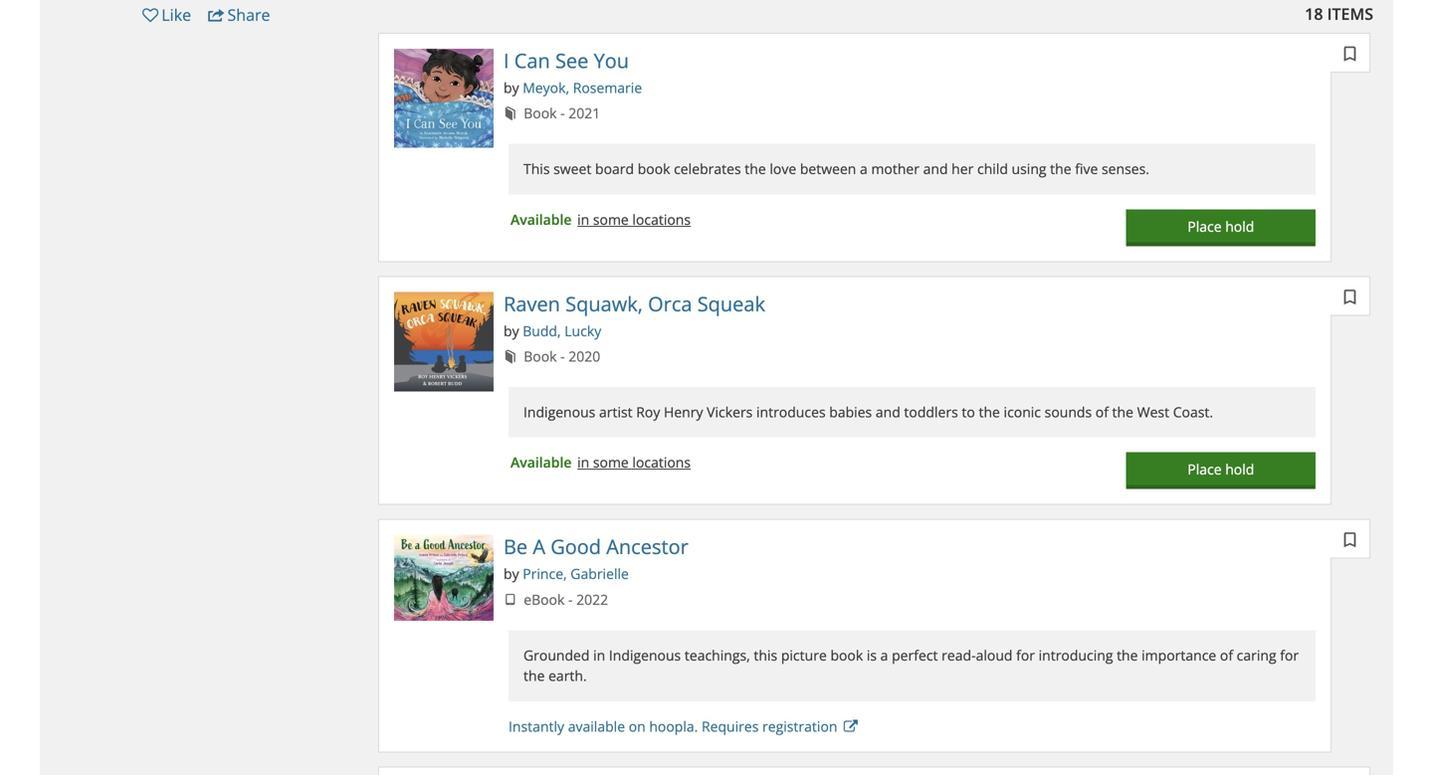 Task type: vqa. For each thing, say whether or not it's contained in the screenshot.
svg chevron down image within Read more dropdown button
no



Task type: locate. For each thing, give the bounding box(es) containing it.
locations down roy
[[633, 453, 691, 472]]

0 horizontal spatial indigenous
[[524, 403, 596, 421]]

0 vertical spatial place hold
[[1188, 217, 1255, 236]]

1 place from the top
[[1188, 217, 1222, 236]]

indigenous up on on the left
[[609, 646, 681, 665]]

by inside raven squawk, orca squeak by budd, lucky
[[504, 321, 519, 340]]

0 vertical spatial place hold link
[[1126, 209, 1316, 246]]

0 horizontal spatial and
[[876, 403, 901, 421]]

1 vertical spatial available
[[511, 453, 572, 472]]

five
[[1075, 159, 1098, 178]]

by up tablet icon on the bottom left
[[504, 565, 519, 584]]

/> link for i can see you
[[1331, 33, 1371, 73]]

of right sounds at right bottom
[[1096, 403, 1109, 421]]

importance
[[1142, 646, 1217, 665]]

2 available in some locations from the top
[[511, 453, 691, 472]]

some for orca
[[593, 453, 629, 472]]

2 for from the left
[[1280, 646, 1299, 665]]

/> link for raven squawk, orca squeak
[[1331, 276, 1371, 316]]

1 place hold link from the top
[[1126, 209, 1316, 246]]

1 by from the top
[[504, 78, 519, 97]]

of
[[1096, 403, 1109, 421], [1220, 646, 1233, 665]]

2 place hold link from the top
[[1126, 453, 1316, 489]]

be a good ancestor link
[[504, 533, 689, 561]]

artist
[[599, 403, 633, 421]]

1 vertical spatial hold
[[1226, 460, 1255, 479]]

1 vertical spatial locations
[[633, 453, 691, 472]]

- for a
[[568, 590, 573, 609]]

0 vertical spatial a
[[860, 159, 868, 178]]

2 vertical spatial -
[[568, 590, 573, 609]]

ancestor
[[606, 533, 689, 561]]

2 hold from the top
[[1226, 460, 1255, 479]]

ebook
[[524, 590, 565, 609]]

some down artist
[[593, 453, 629, 472]]

registration
[[763, 717, 838, 736]]

1 horizontal spatial indigenous
[[609, 646, 681, 665]]

by inside the i can see you by meyok, rosemarie
[[504, 78, 519, 97]]

book down budd,
[[524, 347, 557, 366]]

1 available in some locations from the top
[[511, 210, 691, 229]]

in some locations button down the "board"
[[577, 210, 691, 229]]

a
[[860, 159, 868, 178], [881, 646, 888, 665]]

0 vertical spatial in some locations button
[[577, 210, 691, 229]]

book left "is"
[[831, 646, 863, 665]]

book image down raven
[[501, 347, 520, 366]]

the left west on the right bottom of the page
[[1112, 403, 1134, 421]]

place
[[1188, 217, 1222, 236], [1188, 460, 1222, 479]]

1 some from the top
[[593, 210, 629, 229]]

1 place hold from the top
[[1188, 217, 1255, 236]]

0 vertical spatial available
[[511, 210, 572, 229]]

sounds
[[1045, 403, 1092, 421]]

book for squawk,
[[524, 347, 557, 366]]

1 horizontal spatial a
[[881, 646, 888, 665]]

in some locations button down roy
[[577, 453, 691, 472]]

prince,
[[523, 565, 567, 584]]

coast.
[[1173, 403, 1214, 421]]

book - 2020
[[520, 347, 601, 366]]

0 vertical spatial place
[[1188, 217, 1222, 236]]

2 locations from the top
[[633, 453, 691, 472]]

introducing
[[1039, 646, 1113, 665]]

0 vertical spatial /> link
[[1331, 33, 1371, 73]]

2022
[[576, 590, 608, 609]]

and right babies
[[876, 403, 901, 421]]

prince, gabrielle link
[[523, 565, 629, 584]]

0 vertical spatial and
[[923, 159, 948, 178]]

the right introducing
[[1117, 646, 1138, 665]]

by for be
[[504, 565, 519, 584]]

3 /> link from the top
[[1331, 519, 1371, 559]]

- for squawk,
[[561, 347, 565, 366]]

perfect
[[892, 646, 938, 665]]

some
[[593, 210, 629, 229], [593, 453, 629, 472]]

available
[[511, 210, 572, 229], [511, 453, 572, 472]]

0 horizontal spatial a
[[860, 159, 868, 178]]

west
[[1137, 403, 1170, 421]]

place hold for you
[[1188, 217, 1255, 236]]

1 vertical spatial in some locations button
[[577, 453, 691, 472]]

a inside grounded in indigenous teachings, this picture book is a perfect read-aloud for introducing the importance of caring for the earth.
[[881, 646, 888, 665]]

1 vertical spatial a
[[881, 646, 888, 665]]

for
[[1016, 646, 1035, 665], [1280, 646, 1299, 665]]

book - 2021
[[520, 104, 601, 123]]

1 available from the top
[[511, 210, 572, 229]]

aloud
[[976, 646, 1013, 665]]

using
[[1012, 159, 1047, 178]]

in some locations button for see
[[577, 210, 691, 229]]

1 horizontal spatial of
[[1220, 646, 1233, 665]]

a left mother at the right
[[860, 159, 868, 178]]

available for squawk,
[[511, 453, 572, 472]]

- left 2021
[[561, 104, 565, 123]]

0 vertical spatial -
[[561, 104, 565, 123]]

1 vertical spatial /> link
[[1331, 276, 1371, 316]]

place for you
[[1188, 217, 1222, 236]]

in up good
[[577, 453, 590, 472]]

/> link
[[1331, 33, 1371, 73], [1331, 276, 1371, 316], [1331, 519, 1371, 559]]

hold
[[1226, 217, 1255, 236], [1226, 460, 1255, 479]]

some down the "board"
[[593, 210, 629, 229]]

her
[[952, 159, 974, 178]]

1 book image from the top
[[501, 104, 520, 123]]

in some locations button for orca
[[577, 453, 691, 472]]

heart empty image
[[139, 4, 162, 26]]

1 /> link from the top
[[1331, 33, 1371, 73]]

1 vertical spatial -
[[561, 347, 565, 366]]

grounded
[[524, 646, 590, 665]]

3 by from the top
[[504, 565, 519, 584]]

available in some locations down artist
[[511, 453, 691, 472]]

0 vertical spatial book
[[524, 104, 557, 123]]

a for ancestor
[[881, 646, 888, 665]]

budd,
[[523, 321, 561, 340]]

by left budd,
[[504, 321, 519, 340]]

- left the 2020 on the left
[[561, 347, 565, 366]]

available in some locations down the "board"
[[511, 210, 691, 229]]

link ext image
[[841, 717, 861, 736]]

indigenous down book - 2020
[[524, 403, 596, 421]]

2 in some locations button from the top
[[577, 453, 691, 472]]

available up a
[[511, 453, 572, 472]]

share
[[227, 4, 270, 26]]

a right "is"
[[881, 646, 888, 665]]

0 vertical spatial book
[[638, 159, 670, 178]]

by down i at the left of the page
[[504, 78, 519, 97]]

you
[[594, 47, 629, 74]]

1 vertical spatial place hold
[[1188, 460, 1255, 479]]

book right the "board"
[[638, 159, 670, 178]]

available down this
[[511, 210, 572, 229]]

book image down i at the left of the page
[[501, 104, 520, 123]]

book
[[524, 104, 557, 123], [524, 347, 557, 366]]

in inside grounded in indigenous teachings, this picture book is a perfect read-aloud for introducing the importance of caring for the earth.
[[593, 646, 605, 665]]

1 vertical spatial and
[[876, 403, 901, 421]]

in some locations button
[[577, 210, 691, 229], [577, 453, 691, 472]]

1 locations from the top
[[633, 210, 691, 229]]

by for i
[[504, 78, 519, 97]]

1 vertical spatial available in some locations
[[511, 453, 691, 472]]

2 available from the top
[[511, 453, 572, 472]]

book image
[[501, 104, 520, 123], [501, 347, 520, 366]]

items
[[1328, 3, 1374, 25]]

2 place hold from the top
[[1188, 460, 1255, 479]]

indigenous inside grounded in indigenous teachings, this picture book is a perfect read-aloud for introducing the importance of caring for the earth.
[[609, 646, 681, 665]]

good
[[551, 533, 601, 561]]

book image for raven
[[501, 347, 520, 366]]

1 vertical spatial of
[[1220, 646, 1233, 665]]

1 horizontal spatial book
[[831, 646, 863, 665]]

a for you
[[860, 159, 868, 178]]

place hold link
[[1126, 209, 1316, 246], [1126, 453, 1316, 489]]

of inside grounded in indigenous teachings, this picture book is a perfect read-aloud for introducing the importance of caring for the earth.
[[1220, 646, 1233, 665]]

available in some locations for see
[[511, 210, 691, 229]]

available in some locations for orca
[[511, 453, 691, 472]]

book down meyok,
[[524, 104, 557, 123]]

0 vertical spatial available in some locations
[[511, 210, 691, 229]]

2 /> link from the top
[[1331, 276, 1371, 316]]

in right grounded
[[593, 646, 605, 665]]

in for can
[[577, 210, 590, 229]]

this sweet board book celebrates the love between a mother and her child using the five senses.
[[524, 159, 1150, 178]]

1 vertical spatial book
[[831, 646, 863, 665]]

2 vertical spatial by
[[504, 565, 519, 584]]

i can see you link
[[504, 47, 629, 74]]

1 horizontal spatial and
[[923, 159, 948, 178]]

1 vertical spatial book image
[[501, 347, 520, 366]]

18 items
[[1305, 3, 1374, 25]]

0 vertical spatial of
[[1096, 403, 1109, 421]]

and left her
[[923, 159, 948, 178]]

1 vertical spatial some
[[593, 453, 629, 472]]

2 book image from the top
[[501, 347, 520, 366]]

place hold
[[1188, 217, 1255, 236], [1188, 460, 1255, 479]]

in
[[577, 210, 590, 229], [577, 453, 590, 472], [593, 646, 605, 665]]

2 by from the top
[[504, 321, 519, 340]]

0 vertical spatial by
[[504, 78, 519, 97]]

0 vertical spatial locations
[[633, 210, 691, 229]]

1 in some locations button from the top
[[577, 210, 691, 229]]

2 some from the top
[[593, 453, 629, 472]]

2 book from the top
[[524, 347, 557, 366]]

locations down celebrates
[[633, 210, 691, 229]]

available in some locations
[[511, 210, 691, 229], [511, 453, 691, 472]]

1 vertical spatial book
[[524, 347, 557, 366]]

2 vertical spatial /> link
[[1331, 519, 1371, 559]]

the left five
[[1050, 159, 1072, 178]]

0 vertical spatial book image
[[501, 104, 520, 123]]

2 place from the top
[[1188, 460, 1222, 479]]

2 vertical spatial in
[[593, 646, 605, 665]]

-
[[561, 104, 565, 123], [561, 347, 565, 366], [568, 590, 573, 609]]

1 vertical spatial indigenous
[[609, 646, 681, 665]]

be
[[504, 533, 528, 561]]

for right the caring
[[1280, 646, 1299, 665]]

0 vertical spatial hold
[[1226, 217, 1255, 236]]

available for can
[[511, 210, 572, 229]]

of left the caring
[[1220, 646, 1233, 665]]

grounded in indigenous teachings, this picture book is a perfect read-aloud for introducing the importance of caring for the earth.
[[524, 646, 1299, 685]]

indigenous
[[524, 403, 596, 421], [609, 646, 681, 665]]

orca
[[648, 290, 692, 317]]

this
[[524, 159, 550, 178]]

on
[[629, 717, 646, 736]]

in down sweet
[[577, 210, 590, 229]]

1 horizontal spatial for
[[1280, 646, 1299, 665]]

1 vertical spatial in
[[577, 453, 590, 472]]

for right the aloud
[[1016, 646, 1035, 665]]

1 vertical spatial place hold link
[[1126, 453, 1316, 489]]

0 vertical spatial in
[[577, 210, 590, 229]]

book
[[638, 159, 670, 178], [831, 646, 863, 665]]

1 book from the top
[[524, 104, 557, 123]]

and
[[923, 159, 948, 178], [876, 403, 901, 421]]

- left 2022
[[568, 590, 573, 609]]

locations
[[633, 210, 691, 229], [633, 453, 691, 472]]

1 hold from the top
[[1226, 217, 1255, 236]]

1 vertical spatial place
[[1188, 460, 1222, 479]]

0 vertical spatial some
[[593, 210, 629, 229]]

1 vertical spatial by
[[504, 321, 519, 340]]

available
[[568, 717, 625, 736]]

hold for squeak
[[1226, 460, 1255, 479]]

by inside be a good ancestor by prince, gabrielle
[[504, 565, 519, 584]]

0 horizontal spatial for
[[1016, 646, 1035, 665]]

requires
[[702, 717, 759, 736]]



Task type: describe. For each thing, give the bounding box(es) containing it.
by for raven
[[504, 321, 519, 340]]

book for can
[[524, 104, 557, 123]]

mother
[[871, 159, 920, 178]]

is
[[867, 646, 877, 665]]

earth.
[[549, 667, 587, 685]]

2021
[[569, 104, 601, 123]]

celebrates
[[674, 159, 741, 178]]

babies
[[829, 403, 872, 421]]

2020
[[569, 347, 601, 366]]

some for see
[[593, 210, 629, 229]]

place hold for squeak
[[1188, 460, 1255, 479]]

roy
[[636, 403, 660, 421]]

i
[[504, 47, 509, 74]]

locations for squeak
[[633, 453, 691, 472]]

the right to
[[979, 403, 1000, 421]]

in for squawk,
[[577, 453, 590, 472]]

between
[[800, 159, 856, 178]]

squeak
[[698, 290, 766, 317]]

can
[[514, 47, 550, 74]]

i can see you image
[[394, 49, 494, 148]]

this
[[754, 646, 778, 665]]

the down grounded
[[524, 667, 545, 685]]

1 for from the left
[[1016, 646, 1035, 665]]

meyok, rosemarie link
[[523, 78, 642, 97]]

iconic
[[1004, 403, 1041, 421]]

place for squeak
[[1188, 460, 1222, 479]]

ebook - 2022
[[520, 590, 608, 609]]

caring
[[1237, 646, 1277, 665]]

squawk,
[[566, 290, 643, 317]]

sweet
[[554, 159, 592, 178]]

18
[[1305, 3, 1323, 25]]

hoopla.
[[649, 717, 698, 736]]

like
[[162, 4, 191, 26]]

i can see you by meyok, rosemarie
[[504, 47, 642, 97]]

0 horizontal spatial of
[[1096, 403, 1109, 421]]

picture
[[781, 646, 827, 665]]

book inside grounded in indigenous teachings, this picture book is a perfect read-aloud for introducing the importance of caring for the earth.
[[831, 646, 863, 665]]

like button
[[133, 2, 197, 28]]

henry
[[664, 403, 703, 421]]

raven squawk, orca squeak image
[[394, 292, 494, 392]]

/> link for be a good ancestor
[[1331, 519, 1371, 559]]

meyok,
[[523, 78, 569, 97]]

a
[[533, 533, 546, 561]]

0 vertical spatial indigenous
[[524, 403, 596, 421]]

vickers
[[707, 403, 753, 421]]

export image
[[205, 4, 227, 26]]

be a good ancestor by prince, gabrielle
[[504, 533, 689, 584]]

0 horizontal spatial book
[[638, 159, 670, 178]]

see
[[555, 47, 589, 74]]

senses.
[[1102, 159, 1150, 178]]

introduces
[[757, 403, 826, 421]]

hold for you
[[1226, 217, 1255, 236]]

instantly available on hoopla. requires registration link
[[509, 717, 861, 736]]

raven squawk, orca squeak link
[[504, 290, 766, 317]]

be a good ancestor image
[[394, 535, 494, 621]]

tablet image
[[501, 590, 520, 609]]

instantly
[[509, 717, 564, 736]]

raven
[[504, 290, 560, 317]]

to
[[962, 403, 975, 421]]

locations for you
[[633, 210, 691, 229]]

board
[[595, 159, 634, 178]]

rosemarie
[[573, 78, 642, 97]]

the left the 'love'
[[745, 159, 766, 178]]

child
[[978, 159, 1008, 178]]

toddlers
[[904, 403, 958, 421]]

read-
[[942, 646, 976, 665]]

raven squawk, orca squeak by budd, lucky
[[504, 290, 766, 340]]

lucky
[[565, 321, 601, 340]]

teachings,
[[685, 646, 750, 665]]

indigenous artist roy henry vickers introduces babies and toddlers to the iconic sounds of the west coast.
[[524, 403, 1214, 421]]

place hold link for i can see you
[[1126, 209, 1316, 246]]

book image for i
[[501, 104, 520, 123]]

gabrielle
[[571, 565, 629, 584]]

budd, lucky link
[[523, 321, 601, 340]]

- for can
[[561, 104, 565, 123]]

instantly available on hoopla. requires registration
[[509, 717, 841, 736]]

love
[[770, 159, 797, 178]]

place hold link for raven squawk, orca squeak
[[1126, 453, 1316, 489]]



